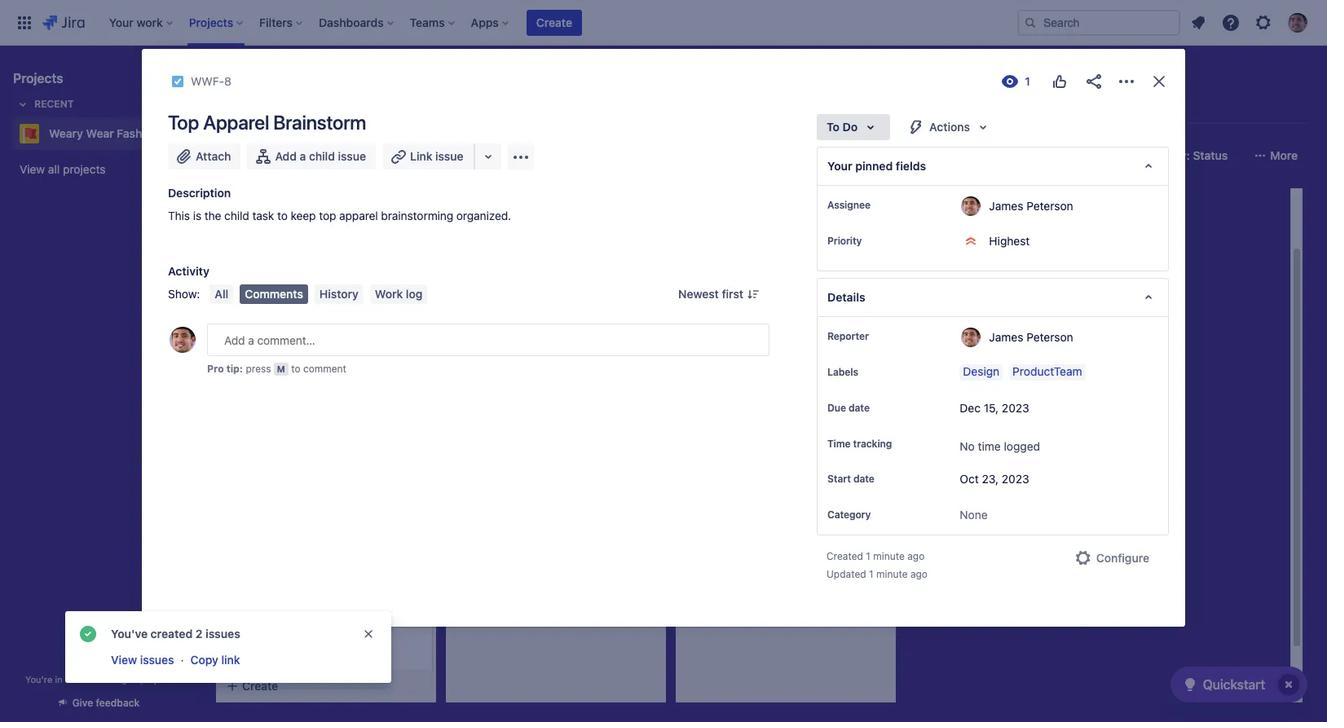 Task type: describe. For each thing, give the bounding box(es) containing it.
date for oct
[[854, 473, 875, 486]]

8 for right wwf-8 link
[[280, 674, 286, 686]]

8 for the leftmost wwf-8 link
[[224, 74, 232, 88]]

1 vertical spatial design
[[543, 316, 579, 330]]

add
[[275, 149, 297, 163]]

29 november 2023 image
[[233, 201, 246, 215]]

to do 5
[[241, 201, 283, 215]]

link issue button
[[383, 144, 475, 170]]

close image
[[1150, 72, 1170, 91]]

fields
[[896, 159, 927, 173]]

all button
[[210, 285, 233, 304]]

Search board text field
[[217, 144, 341, 167]]

productteam
[[1013, 365, 1083, 378]]

0 vertical spatial james peterson image
[[401, 223, 421, 242]]

top
[[319, 209, 336, 223]]

dismiss image
[[362, 628, 375, 641]]

link
[[410, 149, 433, 163]]

all
[[48, 162, 60, 176]]

apparel inside dialog
[[203, 111, 269, 134]]

1 vertical spatial top apparel brainstorm
[[230, 595, 354, 608]]

wear for weary wear fashion
[[86, 126, 114, 140]]

0 vertical spatial minute
[[874, 551, 905, 563]]

attach button
[[168, 144, 241, 170]]

do for to do
[[843, 120, 858, 134]]

oct
[[960, 473, 979, 486]]

dec 15, 2023
[[960, 401, 1030, 415]]

2 vertical spatial brainstorm
[[296, 595, 354, 608]]

your pinned fields
[[828, 159, 927, 173]]

history
[[320, 287, 359, 301]]

29 november 2023 image
[[233, 201, 246, 215]]

list
[[341, 102, 361, 116]]

add a child issue
[[275, 149, 366, 163]]

accessories
[[291, 170, 354, 184]]

reporter pin to top image
[[873, 330, 886, 343]]

listing
[[505, 316, 540, 330]]

0 horizontal spatial create
[[242, 679, 278, 693]]

add app image
[[511, 147, 531, 167]]

01 march 2024 image
[[233, 303, 246, 316]]

you're in a team-managed project
[[25, 675, 170, 685]]

1 vertical spatial a
[[65, 675, 70, 685]]

1 horizontal spatial wwf-8 link
[[250, 673, 286, 687]]

1 vertical spatial create button
[[216, 672, 436, 701]]

collapse recent projects image
[[13, 95, 33, 114]]

link issue
[[410, 149, 464, 163]]

copy link
[[190, 653, 240, 667]]

design for design link at the bottom right
[[964, 365, 1000, 378]]

dec
[[960, 401, 981, 415]]

design link
[[960, 365, 1003, 381]]

wear for weary wear palette additions
[[266, 372, 294, 386]]

comment
[[303, 363, 347, 375]]

quickstart button
[[1171, 667, 1308, 703]]

activity
[[168, 264, 210, 278]]

all
[[215, 287, 229, 301]]

copy link to issue image
[[228, 74, 241, 87]]

category
[[828, 509, 871, 521]]

james peterson image right highest icon
[[401, 670, 421, 690]]

link
[[221, 653, 240, 667]]

projects
[[63, 162, 106, 176]]

view all projects link
[[13, 155, 183, 184]]

productteam link
[[1010, 365, 1086, 381]]

this is the child task to keep top apparel brainstorming organized.
[[168, 209, 511, 223]]

configure link
[[1064, 546, 1160, 572]]

pro
[[207, 363, 224, 375]]

assignee unpin image
[[874, 199, 887, 212]]

site
[[586, 170, 605, 184]]

brainstorm inside dialog
[[273, 111, 366, 134]]

oct 23, 2023
[[960, 473, 1030, 486]]

weary for weary wear palette additions
[[230, 372, 263, 386]]

product listing design silos
[[460, 316, 608, 330]]

Add a comment… field
[[207, 324, 770, 356]]

1 horizontal spatial james peterson image
[[631, 392, 651, 412]]

james for your pinned fields
[[990, 199, 1024, 212]]

a inside button
[[300, 149, 306, 163]]

Search field
[[1018, 9, 1181, 35]]

mar
[[260, 303, 281, 314]]

show:
[[168, 287, 200, 301]]

site
[[230, 271, 250, 285]]

add a child issue button
[[248, 144, 376, 170]]

check image
[[1181, 675, 1200, 695]]

search image
[[1024, 16, 1038, 29]]

view for view all projects
[[20, 162, 45, 176]]

2 horizontal spatial weary
[[520, 170, 553, 184]]

james peterson image down log
[[401, 324, 421, 343]]

labels
[[828, 366, 859, 378]]

1 horizontal spatial the
[[500, 170, 517, 184]]

details element
[[817, 278, 1170, 317]]

peterson for your pinned fields
[[1027, 199, 1074, 212]]

view issues
[[111, 653, 174, 667]]

your
[[828, 159, 853, 173]]

you've created 2 issues
[[111, 627, 240, 641]]

recent
[[34, 98, 74, 110]]

wwf-3
[[250, 226, 286, 239]]

menu bar inside top apparel brainstorm dialog
[[207, 285, 431, 304]]

time
[[828, 438, 851, 450]]

highest image
[[383, 674, 396, 687]]

view for view issues
[[111, 653, 137, 667]]

top apparel brainstorm dialog
[[142, 49, 1186, 628]]

due
[[828, 402, 847, 414]]

copy link button
[[189, 651, 242, 670]]

to do button
[[817, 114, 891, 140]]

created
[[827, 551, 864, 563]]

nov
[[261, 202, 281, 213]]

1 vertical spatial apparel
[[253, 595, 293, 608]]

weary for weary wear fashion
[[49, 126, 83, 140]]

first
[[722, 287, 744, 301]]

updated
[[827, 569, 867, 581]]

wwf-8 for right wwf-8 link
[[250, 674, 286, 686]]

0 vertical spatial issues
[[206, 627, 240, 641]]

project settings link
[[827, 95, 919, 124]]

james peterson for your pinned fields
[[990, 199, 1074, 212]]

weary wear palette additions
[[230, 372, 386, 386]]

0 vertical spatial 5
[[276, 201, 283, 215]]

01 march 2024 image
[[233, 303, 246, 316]]

managed
[[98, 675, 138, 685]]

work
[[375, 287, 403, 301]]

due date
[[828, 402, 870, 414]]

comments
[[245, 287, 303, 301]]

is
[[193, 209, 202, 223]]

0 vertical spatial to
[[277, 209, 288, 223]]

do for to do 5
[[256, 202, 270, 213]]

weary wear fashion link
[[13, 117, 176, 150]]

01
[[246, 303, 257, 314]]

1 horizontal spatial to
[[291, 363, 301, 375]]

wwf-5 link
[[250, 327, 286, 341]]

james peterson image left link
[[383, 143, 409, 169]]

issues inside the view issues link
[[140, 653, 174, 667]]



Task type: locate. For each thing, give the bounding box(es) containing it.
1 vertical spatial to
[[241, 202, 253, 213]]

do inside the to do 5
[[256, 202, 270, 213]]

1 horizontal spatial wear
[[266, 372, 294, 386]]

0 horizontal spatial weary
[[49, 126, 83, 140]]

design for design the weary wear site
[[460, 170, 497, 184]]

copy
[[190, 653, 218, 667]]

design inside top apparel brainstorm dialog
[[964, 365, 1000, 378]]

1 horizontal spatial issue
[[436, 149, 464, 163]]

issues up project
[[140, 653, 174, 667]]

product
[[460, 316, 502, 330]]

1 james peterson from the top
[[990, 199, 1074, 212]]

james peterson up productteam
[[990, 330, 1074, 344]]

due date pin to top image
[[873, 402, 886, 415]]

to up 3
[[277, 209, 288, 223]]

the inside top apparel brainstorm dialog
[[205, 209, 221, 223]]

1 horizontal spatial child
[[309, 149, 335, 163]]

wwf- right task image
[[250, 674, 280, 686]]

issue up accessories
[[338, 149, 366, 163]]

no time logged
[[960, 440, 1041, 454]]

0 horizontal spatial issues
[[140, 653, 174, 667]]

0 vertical spatial task image
[[171, 75, 184, 88]]

logged
[[1004, 440, 1041, 454]]

view up managed
[[111, 653, 137, 667]]

newest
[[679, 287, 719, 301]]

wwf-5
[[250, 327, 286, 340]]

do
[[843, 120, 858, 134], [256, 202, 270, 213]]

top inside dialog
[[168, 111, 199, 134]]

0 horizontal spatial wear
[[86, 126, 114, 140]]

james peterson for details
[[990, 330, 1074, 344]]

1 vertical spatial james
[[990, 330, 1024, 344]]

2023 for dec 15, 2023
[[1002, 401, 1030, 415]]

5 down mar
[[280, 327, 286, 340]]

actions image
[[1117, 72, 1137, 91]]

wwf- down 01 mar on the left of page
[[250, 327, 280, 340]]

pinned
[[856, 159, 893, 173]]

menu bar
[[207, 285, 431, 304]]

1 horizontal spatial do
[[843, 120, 858, 134]]

1 vertical spatial 2023
[[1002, 473, 1030, 486]]

1 horizontal spatial design
[[543, 316, 579, 330]]

1 vertical spatial ago
[[911, 569, 928, 581]]

to for to do 5
[[241, 202, 253, 213]]

peterson
[[1027, 199, 1074, 212], [1027, 330, 1074, 344]]

this
[[168, 209, 190, 223]]

2 peterson from the top
[[1027, 330, 1074, 344]]

1 vertical spatial wwf-8
[[250, 674, 286, 686]]

tab list
[[206, 95, 1318, 124]]

ago right created on the right of the page
[[908, 551, 925, 563]]

0 horizontal spatial to
[[277, 209, 288, 223]]

wwf- inside top apparel brainstorm dialog
[[191, 74, 224, 88]]

attach
[[196, 149, 231, 163]]

0 vertical spatial 8
[[224, 74, 232, 88]]

1 vertical spatial james peterson image
[[631, 392, 651, 412]]

2023 right 23,
[[1002, 473, 1030, 486]]

1 horizontal spatial a
[[300, 149, 306, 163]]

task image down 01 march 2024 image
[[230, 327, 243, 340]]

design
[[460, 170, 497, 184], [543, 316, 579, 330], [964, 365, 1000, 378]]

1 right created on the right of the page
[[867, 551, 871, 563]]

weary right pro
[[230, 372, 263, 386]]

design up 15,
[[964, 365, 1000, 378]]

work log button
[[370, 285, 428, 304]]

list link
[[338, 95, 364, 124]]

your pinned fields element
[[817, 147, 1170, 186]]

wwf-8 up summary
[[191, 74, 232, 88]]

1 vertical spatial date
[[854, 473, 875, 486]]

0 vertical spatial design
[[460, 170, 497, 184]]

share image
[[1085, 72, 1104, 91]]

2 vertical spatial weary
[[230, 372, 263, 386]]

no
[[960, 440, 975, 454]]

wear
[[86, 126, 114, 140], [556, 170, 583, 184], [266, 372, 294, 386]]

dismiss quickstart image
[[1276, 672, 1303, 698]]

task image
[[171, 75, 184, 88], [230, 327, 243, 340]]

tracking
[[854, 438, 893, 450]]

0 vertical spatial create
[[537, 15, 573, 29]]

james peterson image
[[383, 143, 409, 169], [631, 268, 651, 288], [401, 324, 421, 343], [401, 670, 421, 690]]

to inside dropdown button
[[827, 120, 840, 134]]

0 vertical spatial the
[[500, 170, 517, 184]]

log
[[406, 287, 423, 301]]

1 vertical spatial james peterson
[[990, 330, 1074, 344]]

1 vertical spatial do
[[256, 202, 270, 213]]

2023 for oct 23, 2023
[[1002, 473, 1030, 486]]

2 james peterson from the top
[[990, 330, 1074, 344]]

issue inside link issue button
[[436, 149, 464, 163]]

1 horizontal spatial top
[[230, 595, 249, 608]]

1 right updated
[[870, 569, 874, 581]]

1 horizontal spatial weary
[[230, 372, 263, 386]]

tab list containing board
[[206, 95, 1318, 124]]

created
[[151, 627, 193, 641]]

0 vertical spatial a
[[300, 149, 306, 163]]

wwf-8 right task image
[[250, 674, 286, 686]]

0 vertical spatial wwf-8 link
[[191, 72, 232, 91]]

child
[[309, 149, 335, 163], [224, 209, 249, 223]]

1 vertical spatial weary
[[520, 170, 553, 184]]

0 vertical spatial create button
[[527, 9, 582, 35]]

1 vertical spatial task image
[[230, 327, 243, 340]]

0 vertical spatial brainstorm
[[273, 111, 366, 134]]

none
[[960, 508, 988, 522]]

0 horizontal spatial wwf-8
[[191, 74, 232, 88]]

project
[[140, 675, 170, 685]]

1 vertical spatial 8
[[280, 674, 286, 686]]

1 vertical spatial wear
[[556, 170, 583, 184]]

wwf-8 for the leftmost wwf-8 link
[[191, 74, 232, 88]]

0 vertical spatial weary
[[49, 126, 83, 140]]

1 vertical spatial 5
[[280, 327, 286, 340]]

do inside dropdown button
[[843, 120, 858, 134]]

create button inside the primary element
[[527, 9, 582, 35]]

child inside button
[[309, 149, 335, 163]]

silos
[[582, 316, 608, 330]]

create banner
[[0, 0, 1328, 46]]

2 vertical spatial wear
[[266, 372, 294, 386]]

fashion
[[117, 126, 159, 140]]

james peterson image left newest
[[631, 268, 651, 288]]

a right the in
[[65, 675, 70, 685]]

you're
[[25, 675, 52, 685]]

profile image of james peterson image
[[170, 327, 196, 353]]

projects
[[13, 71, 63, 86]]

1 vertical spatial view
[[111, 653, 137, 667]]

newest first image
[[747, 288, 760, 301]]

1 horizontal spatial create
[[537, 15, 573, 29]]

board
[[290, 102, 321, 116]]

0 horizontal spatial design
[[460, 170, 497, 184]]

project
[[831, 102, 869, 116]]

jira image
[[42, 13, 85, 32], [42, 13, 85, 32]]

0 vertical spatial top apparel brainstorm
[[168, 111, 366, 134]]

project settings
[[831, 102, 916, 116]]

task
[[252, 209, 274, 223]]

1 vertical spatial the
[[205, 209, 221, 223]]

top up link
[[230, 595, 249, 608]]

29 nov
[[246, 202, 281, 213]]

1 horizontal spatial wwf-8
[[250, 674, 286, 686]]

2 issue from the left
[[436, 149, 464, 163]]

palette
[[297, 372, 333, 386]]

success image
[[78, 625, 98, 644]]

0 horizontal spatial 8
[[224, 74, 232, 88]]

apparel
[[339, 209, 378, 223]]

1 peterson from the top
[[1027, 199, 1074, 212]]

1 horizontal spatial view
[[111, 653, 137, 667]]

feedback
[[96, 697, 140, 710]]

1 issue from the left
[[338, 149, 366, 163]]

design down link web pages and more icon
[[460, 170, 497, 184]]

view issues link
[[109, 651, 176, 670]]

assignee
[[828, 199, 871, 211]]

highest
[[990, 234, 1030, 248]]

actions
[[930, 120, 971, 134]]

wear left the palette
[[266, 372, 294, 386]]

time
[[978, 440, 1001, 454]]

wwf- inside wwf-5 link
[[250, 327, 280, 340]]

1 vertical spatial peterson
[[1027, 330, 1074, 344]]

0 horizontal spatial do
[[256, 202, 270, 213]]

james peterson up highest
[[990, 199, 1074, 212]]

date left due date pin to top icon
[[849, 402, 870, 414]]

0 horizontal spatial the
[[205, 209, 221, 223]]

1 vertical spatial wwf-8 link
[[250, 673, 286, 687]]

wwf-8 link right task image
[[250, 673, 286, 687]]

0 vertical spatial ago
[[908, 551, 925, 563]]

1 vertical spatial issues
[[140, 653, 174, 667]]

0 vertical spatial james
[[990, 199, 1024, 212]]

wwf- down task
[[250, 226, 280, 239]]

to right m
[[291, 363, 301, 375]]

create
[[537, 15, 573, 29], [242, 679, 278, 693]]

brainstorm accessories
[[230, 170, 354, 184]]

3
[[280, 226, 286, 239]]

to for to do
[[827, 120, 840, 134]]

link web pages and more image
[[478, 147, 498, 166]]

view left all on the left top
[[20, 162, 45, 176]]

top up attach button
[[168, 111, 199, 134]]

0 horizontal spatial create button
[[216, 672, 436, 701]]

james peterson image
[[401, 223, 421, 242], [631, 392, 651, 412]]

in
[[55, 675, 63, 685]]

5 right task
[[276, 201, 283, 215]]

task image left copy link to issue icon
[[171, 75, 184, 88]]

2 horizontal spatial wear
[[556, 170, 583, 184]]

date for dec
[[849, 402, 870, 414]]

additions
[[336, 372, 386, 386]]

to inside the to do 5
[[241, 202, 253, 213]]

2 horizontal spatial design
[[964, 365, 1000, 378]]

0 horizontal spatial james peterson image
[[401, 223, 421, 242]]

the down add app icon
[[500, 170, 517, 184]]

wear left site
[[556, 170, 583, 184]]

time tracking pin to top image
[[896, 438, 909, 451]]

1 horizontal spatial task image
[[230, 327, 243, 340]]

start
[[828, 473, 851, 486]]

you've
[[111, 627, 148, 641]]

wwf-8 link up summary
[[191, 72, 232, 91]]

weary down add app icon
[[520, 170, 553, 184]]

29
[[246, 202, 258, 213]]

peterson up highest
[[1027, 199, 1074, 212]]

0 vertical spatial do
[[843, 120, 858, 134]]

minute right created on the right of the page
[[874, 551, 905, 563]]

2
[[196, 627, 203, 641]]

1 horizontal spatial issues
[[206, 627, 240, 641]]

issue inside 'add a child issue' button
[[338, 149, 366, 163]]

1 vertical spatial 1
[[870, 569, 874, 581]]

0 horizontal spatial to
[[241, 202, 253, 213]]

summary link
[[215, 95, 273, 124]]

1 horizontal spatial 8
[[280, 674, 286, 686]]

ago right updated
[[911, 569, 928, 581]]

view
[[20, 162, 45, 176], [111, 653, 137, 667]]

1 vertical spatial create
[[242, 679, 278, 693]]

m
[[277, 364, 285, 374]]

james down details element
[[990, 330, 1024, 344]]

top apparel brainstorm inside top apparel brainstorm dialog
[[168, 111, 366, 134]]

0 horizontal spatial top
[[168, 111, 199, 134]]

labels pin to top image
[[862, 366, 875, 379]]

wwf-8 inside top apparel brainstorm dialog
[[191, 74, 232, 88]]

design left silos
[[543, 316, 579, 330]]

0 horizontal spatial task image
[[171, 75, 184, 88]]

start date
[[828, 473, 875, 486]]

create inside the primary element
[[537, 15, 573, 29]]

8
[[224, 74, 232, 88], [280, 674, 286, 686]]

comments button
[[240, 285, 308, 304]]

issue right link
[[436, 149, 464, 163]]

child left task
[[224, 209, 249, 223]]

0 vertical spatial apparel
[[203, 111, 269, 134]]

menu bar containing all
[[207, 285, 431, 304]]

0 vertical spatial james peterson
[[990, 199, 1074, 212]]

0 vertical spatial peterson
[[1027, 199, 1074, 212]]

task image
[[230, 674, 243, 687]]

2023
[[1002, 401, 1030, 415], [1002, 473, 1030, 486]]

add people image
[[419, 146, 439, 166]]

give feedback button
[[46, 690, 150, 717]]

2023 right 15,
[[1002, 401, 1030, 415]]

1 horizontal spatial to
[[827, 120, 840, 134]]

weary wear fashion
[[49, 126, 159, 140]]

to
[[277, 209, 288, 223], [291, 363, 301, 375]]

8 up summary
[[224, 74, 232, 88]]

a right add at top
[[300, 149, 306, 163]]

newest first
[[679, 287, 744, 301]]

15 december 2023 image
[[233, 649, 246, 662], [233, 649, 246, 662]]

23,
[[983, 473, 999, 486]]

1 vertical spatial child
[[224, 209, 249, 223]]

james for details
[[990, 330, 1024, 344]]

description
[[168, 186, 231, 200]]

configure
[[1097, 552, 1150, 566]]

pro tip: press m to comment
[[207, 363, 347, 375]]

0 vertical spatial child
[[309, 149, 335, 163]]

wear up view all projects link
[[86, 126, 114, 140]]

2 james from the top
[[990, 330, 1024, 344]]

1 vertical spatial brainstorm
[[230, 170, 288, 184]]

1
[[867, 551, 871, 563], [870, 569, 874, 581]]

issues right the 2
[[206, 627, 240, 641]]

james up highest
[[990, 199, 1024, 212]]

child up accessories
[[309, 149, 335, 163]]

1 vertical spatial minute
[[877, 569, 908, 581]]

0 vertical spatial date
[[849, 402, 870, 414]]

to do
[[827, 120, 858, 134]]

0 horizontal spatial child
[[224, 209, 249, 223]]

15,
[[984, 401, 999, 415]]

1 vertical spatial to
[[291, 363, 301, 375]]

1 james from the top
[[990, 199, 1024, 212]]

2 2023 from the top
[[1002, 473, 1030, 486]]

0 vertical spatial 2023
[[1002, 401, 1030, 415]]

2 vertical spatial design
[[964, 365, 1000, 378]]

newest first button
[[669, 285, 770, 304]]

0 vertical spatial view
[[20, 162, 45, 176]]

history button
[[315, 285, 364, 304]]

the right is
[[205, 209, 221, 223]]

0 vertical spatial 1
[[867, 551, 871, 563]]

1 2023 from the top
[[1002, 401, 1030, 415]]

0 horizontal spatial wwf-8 link
[[191, 72, 232, 91]]

wwf- left copy link to issue icon
[[191, 74, 224, 88]]

0 vertical spatial to
[[827, 120, 840, 134]]

8 right task image
[[280, 674, 286, 686]]

design the weary wear site
[[460, 170, 605, 184]]

primary element
[[10, 0, 1018, 45]]

brainstorming
[[381, 209, 454, 223]]

peterson up productteam
[[1027, 330, 1074, 344]]

minute right updated
[[877, 569, 908, 581]]

date right "start"
[[854, 473, 875, 486]]

quickstart
[[1204, 678, 1266, 692]]

weary down recent
[[49, 126, 83, 140]]

0 vertical spatial wear
[[86, 126, 114, 140]]

progress
[[483, 202, 533, 213]]

8 inside top apparel brainstorm dialog
[[224, 74, 232, 88]]

peterson for details
[[1027, 330, 1074, 344]]

vote options: no one has voted for this issue yet. image
[[1051, 72, 1070, 91]]



Task type: vqa. For each thing, say whether or not it's contained in the screenshot.
Copy link to issue icon
yes



